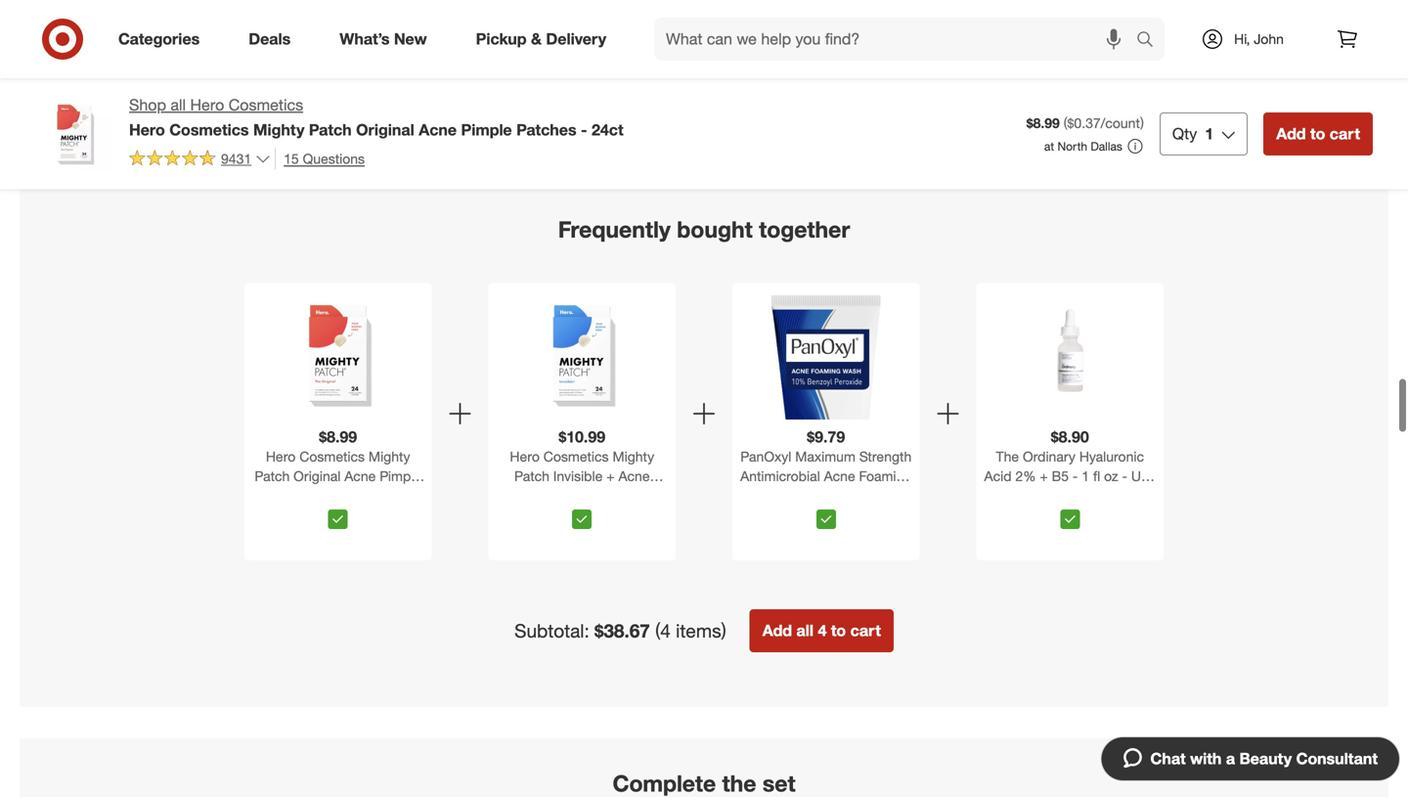Task type: locate. For each thing, give the bounding box(es) containing it.
mighty inside $8.99 hero cosmetics mighty patch original acne pimple patches - 24ct
[[369, 448, 410, 465]]

1 vertical spatial all
[[797, 621, 814, 640]]

invisible down $10.99
[[553, 468, 603, 485]]

add inside hero cosmetics mighty patch original acne pimple patches - 36ct add to cart
[[56, 40, 78, 55]]

pimple inside hero cosmetics mighty patch invisible + acne pimple patches - 24ct add to cart
[[247, 20, 288, 37]]

$8.99 left (
[[1027, 114, 1060, 132]]

all inside shop all hero cosmetics hero cosmetics mighty patch original acne pimple patches - 24ct
[[171, 95, 186, 114]]

1 vertical spatial beauty
[[1240, 749, 1292, 768]]

original
[[86, 3, 133, 20], [356, 120, 415, 139], [294, 468, 341, 485]]

cart inside add all 4 to cart button
[[851, 621, 881, 640]]

$8.99 hero cosmetics mighty patch original acne pimple patches - 24ct
[[255, 427, 422, 504]]

1 horizontal spatial oz
[[1105, 468, 1119, 485]]

0 horizontal spatial 1
[[1082, 468, 1090, 485]]

1 vertical spatial oz
[[1105, 468, 1119, 485]]

0 horizontal spatial oz
[[549, 20, 563, 37]]

qty
[[1173, 124, 1198, 143]]

with
[[1191, 749, 1222, 768]]

mighty inside $10.99 hero cosmetics mighty patch invisible + acne pimple patches - 24ct
[[613, 448, 655, 465]]

pimple inside shop all hero cosmetics hero cosmetics mighty patch original acne pimple patches - 24ct
[[461, 120, 512, 139]]

fl inside hero cosmetics pimple correct acne clearing gel pen - 0.34 fl oz add to cart
[[538, 20, 545, 37]]

$8.99 inside $8.99 hero cosmetics mighty patch original acne pimple patches - 24ct
[[319, 427, 357, 447]]

to inside button
[[831, 621, 846, 640]]

cart inside hero cosmetics pimple correct acne clearing gel pen - 0.34 fl oz add to cart
[[495, 40, 518, 55]]

fl down hyaluronic
[[1094, 468, 1101, 485]]

patches inside hero cosmetics mighty patch invisible + acne pimple patches - 24ct add to cart
[[292, 20, 342, 37]]

hero inside hero cosmetics pimple correct acne clearing gel pen - 0.34 fl oz add to cart
[[446, 0, 476, 3]]

1 horizontal spatial 1
[[1206, 124, 1214, 143]]

cosmetics inside hero cosmetics pimple correct acne clearing gel pen - 0.34 fl oz add to cart
[[480, 0, 545, 3]]

add to cart
[[654, 40, 717, 55], [854, 40, 917, 55], [1054, 40, 1117, 55], [1253, 40, 1316, 55], [1277, 124, 1361, 143]]

search
[[1128, 31, 1175, 50]]

1 horizontal spatial $8.99
[[1027, 114, 1060, 132]]

0 horizontal spatial beauty
[[1049, 487, 1092, 504]]

0 vertical spatial beauty
[[1049, 487, 1092, 504]]

at
[[1045, 139, 1055, 153]]

to inside hero cosmetics mighty patch invisible + acne pimple patches - 24ct add to cart
[[281, 40, 292, 55]]

hero cosmetics mighty patch original acne pimple patches - 24ct link
[[248, 447, 428, 504]]

invisible up deals
[[285, 3, 335, 20]]

patch inside shop all hero cosmetics hero cosmetics mighty patch original acne pimple patches - 24ct
[[309, 120, 352, 139]]

oz
[[549, 20, 563, 37], [1105, 468, 1119, 485]]

hero cosmetics mighty patch invisible + acne pimple patches - 24ct add to cart
[[247, 0, 391, 55]]

original inside shop all hero cosmetics hero cosmetics mighty patch original acne pimple patches - 24ct
[[356, 120, 415, 139]]

to
[[81, 40, 93, 55], [281, 40, 292, 55], [480, 40, 492, 55], [680, 40, 691, 55], [880, 40, 891, 55], [1079, 40, 1090, 55], [1279, 40, 1290, 55], [1311, 124, 1326, 143], [831, 621, 846, 640]]

/count
[[1101, 114, 1141, 132]]

+ inside $8.90 the ordinary hyaluronic acid 2% + b5 - 1 fl oz - ulta beauty
[[1040, 468, 1048, 485]]

all left '4'
[[797, 621, 814, 640]]

acne
[[137, 3, 168, 20], [351, 3, 382, 20], [496, 3, 528, 20], [419, 120, 457, 139], [345, 468, 376, 485], [619, 468, 650, 485]]

hero cosmetics pimple correct acne clearing gel pen - 0.34 fl oz add to cart
[[446, 0, 591, 55]]

0 vertical spatial $8.99
[[1027, 114, 1060, 132]]

+ inside $10.99 hero cosmetics mighty patch invisible + acne pimple patches - 24ct
[[607, 468, 615, 485]]

24ct
[[355, 20, 382, 37], [592, 120, 624, 139], [356, 487, 383, 504], [623, 487, 650, 504]]

(
[[1064, 114, 1068, 132]]

9431
[[221, 150, 252, 167]]

cart
[[96, 40, 119, 55], [295, 40, 318, 55], [495, 40, 518, 55], [695, 40, 717, 55], [894, 40, 917, 55], [1094, 40, 1117, 55], [1293, 40, 1316, 55], [1330, 124, 1361, 143], [851, 621, 881, 640]]

oz right &
[[549, 20, 563, 37]]

mighty inside hero cosmetics mighty patch original acne pimple patches - 36ct add to cart
[[150, 0, 191, 3]]

original inside $8.99 hero cosmetics mighty patch original acne pimple patches - 24ct
[[294, 468, 341, 485]]

2 horizontal spatial original
[[356, 120, 415, 139]]

frequently
[[558, 216, 671, 243]]

- inside $10.99 hero cosmetics mighty patch invisible + acne pimple patches - 24ct
[[614, 487, 619, 504]]

add all 4 to cart
[[763, 621, 881, 640]]

$38.67
[[595, 620, 650, 642]]

beauty right a
[[1240, 749, 1292, 768]]

a
[[1227, 749, 1236, 768]]

correct
[[446, 3, 492, 20]]

1 vertical spatial fl
[[1094, 468, 1101, 485]]

shop
[[129, 95, 166, 114]]

pickup & delivery link
[[459, 18, 631, 61]]

fl right 0.34
[[538, 20, 545, 37]]

1 horizontal spatial original
[[294, 468, 341, 485]]

categories link
[[102, 18, 224, 61]]

0 vertical spatial oz
[[549, 20, 563, 37]]

image of hero cosmetics mighty patch original acne pimple patches - 24ct image
[[35, 94, 113, 172]]

all inside button
[[797, 621, 814, 640]]

cosmetics inside hero cosmetics mighty patch invisible + acne pimple patches - 24ct add to cart
[[280, 0, 345, 3]]

0 horizontal spatial invisible
[[285, 3, 335, 20]]

patches inside $10.99 hero cosmetics mighty patch invisible + acne pimple patches - 24ct
[[561, 487, 610, 504]]

mighty
[[150, 0, 191, 3], [349, 0, 391, 3], [748, 0, 790, 3], [253, 120, 305, 139], [369, 448, 410, 465], [613, 448, 655, 465]]

$8.99 up hero cosmetics mighty patch original acne pimple patches - 24ct link
[[319, 427, 357, 447]]

24ct inside $10.99 hero cosmetics mighty patch invisible + acne pimple patches - 24ct
[[623, 487, 650, 504]]

hero cosmetics mighty patch invisible + acne pimple patches - 24ct image
[[516, 287, 649, 420]]

None checkbox
[[573, 510, 592, 529]]

the
[[996, 448, 1019, 465]]

hi, john
[[1235, 30, 1284, 47]]

fl
[[538, 20, 545, 37], [1094, 468, 1101, 485]]

- inside hero cosmetics pimple correct acne clearing gel pen - 0.34 fl oz add to cart
[[498, 20, 504, 37]]

patches inside hero cosmetics mighty patch original acne pimple patches - 36ct add to cart
[[93, 20, 142, 37]]

2 horizontal spatial +
[[1040, 468, 1048, 485]]

hero inside $10.99 hero cosmetics mighty patch invisible + acne pimple patches - 24ct
[[510, 448, 540, 465]]

- inside hero cosmetics mighty patch invisible + acne pimple patches - 24ct add to cart
[[346, 20, 351, 37]]

2 vertical spatial original
[[294, 468, 341, 485]]

1 right b5
[[1082, 468, 1090, 485]]

-
[[717, 3, 722, 20], [146, 20, 151, 37], [346, 20, 351, 37], [498, 20, 504, 37], [581, 120, 587, 139], [1073, 468, 1078, 485], [1123, 468, 1128, 485], [347, 487, 352, 504], [614, 487, 619, 504]]

10ct
[[726, 3, 753, 20]]

1 vertical spatial original
[[356, 120, 415, 139]]

oz inside hero cosmetics pimple correct acne clearing gel pen - 0.34 fl oz add to cart
[[549, 20, 563, 37]]

+ for $10.99
[[607, 468, 615, 485]]

$8.90
[[1051, 427, 1090, 447]]

24ct inside $8.99 hero cosmetics mighty patch original acne pimple patches - 24ct
[[356, 487, 383, 504]]

add all 4 to cart button
[[750, 609, 894, 652]]

0 horizontal spatial +
[[339, 3, 347, 20]]

oz inside $8.90 the ordinary hyaluronic acid 2% + b5 - 1 fl oz - ulta beauty
[[1105, 468, 1119, 485]]

mighty inside the hero cosmetics mighty patch chin - 10ct
[[748, 0, 790, 3]]

add
[[56, 40, 78, 55], [255, 40, 278, 55], [455, 40, 477, 55], [654, 40, 677, 55], [854, 40, 876, 55], [1054, 40, 1076, 55], [1253, 40, 1275, 55], [1277, 124, 1307, 143], [763, 621, 792, 640]]

acne inside hero cosmetics mighty patch original acne pimple patches - 36ct add to cart
[[137, 3, 168, 20]]

beauty inside $8.90 the ordinary hyaluronic acid 2% + b5 - 1 fl oz - ulta beauty
[[1049, 487, 1092, 504]]

what's
[[340, 29, 390, 48]]

0 vertical spatial original
[[86, 3, 133, 20]]

pimple inside hero cosmetics pimple correct acne clearing gel pen - 0.34 fl oz add to cart
[[549, 0, 591, 3]]

fl for $8.90
[[1094, 468, 1101, 485]]

1 horizontal spatial all
[[797, 621, 814, 640]]

0 horizontal spatial fl
[[538, 20, 545, 37]]

&
[[531, 29, 542, 48]]

subtotal:
[[515, 620, 590, 642]]

1 vertical spatial invisible
[[553, 468, 603, 485]]

panoxyl maximum strength antimicrobial acne foaming wash for face, chest and back with 10% benzoyl peroxide - unscented - 5.5oz image
[[760, 287, 893, 420]]

1 horizontal spatial +
[[607, 468, 615, 485]]

categories
[[118, 29, 200, 48]]

cart inside hero cosmetics mighty patch invisible + acne pimple patches - 24ct add to cart
[[295, 40, 318, 55]]

1 horizontal spatial fl
[[1094, 468, 1101, 485]]

acne inside shop all hero cosmetics hero cosmetics mighty patch original acne pimple patches - 24ct
[[419, 120, 457, 139]]

beauty
[[1049, 487, 1092, 504], [1240, 749, 1292, 768]]

patches inside shop all hero cosmetics hero cosmetics mighty patch original acne pimple patches - 24ct
[[517, 120, 577, 139]]

add to cart button
[[47, 32, 128, 63], [247, 32, 327, 63], [446, 32, 527, 63], [646, 32, 726, 63], [845, 32, 926, 63], [1045, 32, 1125, 63], [1244, 32, 1325, 63], [1264, 112, 1373, 155]]

all for add
[[797, 621, 814, 640]]

pimple
[[549, 0, 591, 3], [47, 20, 89, 37], [247, 20, 288, 37], [461, 120, 512, 139], [380, 468, 422, 485], [515, 487, 557, 504]]

clearing
[[531, 3, 582, 20]]

hero cosmetics mighty patch chin - 10ct link
[[646, 0, 806, 20]]

0 vertical spatial all
[[171, 95, 186, 114]]

set
[[763, 770, 796, 797]]

$8.99 for $8.99 hero cosmetics mighty patch original acne pimple patches - 24ct
[[319, 427, 357, 447]]

beauty down b5
[[1049, 487, 1092, 504]]

cosmetics
[[81, 0, 146, 3], [280, 0, 345, 3], [480, 0, 545, 3], [679, 0, 745, 3], [229, 95, 303, 114], [169, 120, 249, 139], [300, 448, 365, 465], [544, 448, 609, 465]]

0 horizontal spatial original
[[86, 3, 133, 20]]

all
[[171, 95, 186, 114], [797, 621, 814, 640]]

15 questions link
[[275, 148, 365, 170]]

None checkbox
[[328, 510, 348, 529], [817, 510, 836, 529], [1061, 510, 1080, 529], [328, 510, 348, 529], [817, 510, 836, 529], [1061, 510, 1080, 529]]

$8.90 the ordinary hyaluronic acid 2% + b5 - 1 fl oz - ulta beauty
[[985, 427, 1156, 504]]

fl inside $8.90 the ordinary hyaluronic acid 2% + b5 - 1 fl oz - ulta beauty
[[1094, 468, 1101, 485]]

all right shop
[[171, 95, 186, 114]]

1 horizontal spatial invisible
[[553, 468, 603, 485]]

patch
[[47, 3, 82, 20], [247, 3, 282, 20], [646, 3, 681, 20], [309, 120, 352, 139], [255, 468, 290, 485], [515, 468, 550, 485]]

deals
[[249, 29, 291, 48]]

patches
[[93, 20, 142, 37], [292, 20, 342, 37], [517, 120, 577, 139], [294, 487, 343, 504], [561, 487, 610, 504]]

$8.99
[[1027, 114, 1060, 132], [319, 427, 357, 447]]

1 right the qty
[[1206, 124, 1214, 143]]

0 horizontal spatial all
[[171, 95, 186, 114]]

15
[[284, 150, 299, 167]]

0 horizontal spatial $8.99
[[319, 427, 357, 447]]

0 vertical spatial invisible
[[285, 3, 335, 20]]

$9.79
[[807, 427, 845, 447]]

0 vertical spatial fl
[[538, 20, 545, 37]]

hyaluronic
[[1080, 448, 1145, 465]]

invisible
[[285, 3, 335, 20], [553, 468, 603, 485]]

$10.99
[[559, 427, 606, 447]]

24ct inside shop all hero cosmetics hero cosmetics mighty patch original acne pimple patches - 24ct
[[592, 120, 624, 139]]

complete the set
[[613, 770, 796, 797]]

1 vertical spatial 1
[[1082, 468, 1090, 485]]

1 vertical spatial $8.99
[[319, 427, 357, 447]]

oz down hyaluronic
[[1105, 468, 1119, 485]]

hero inside hero cosmetics mighty patch original acne pimple patches - 36ct add to cart
[[47, 0, 77, 3]]

all for shop
[[171, 95, 186, 114]]

1 horizontal spatial beauty
[[1240, 749, 1292, 768]]

acid
[[985, 468, 1012, 485]]

hero cosmetics mighty patch original acne pimple patches - 24ct image
[[272, 287, 405, 420]]

24ct inside hero cosmetics mighty patch invisible + acne pimple patches - 24ct add to cart
[[355, 20, 382, 37]]

patch inside $8.99 hero cosmetics mighty patch original acne pimple patches - 24ct
[[255, 468, 290, 485]]



Task type: describe. For each thing, give the bounding box(es) containing it.
search button
[[1128, 18, 1175, 65]]

oz for hero
[[549, 20, 563, 37]]

15 questions
[[284, 150, 365, 167]]

add inside hero cosmetics pimple correct acne clearing gel pen - 0.34 fl oz add to cart
[[455, 40, 477, 55]]

chat with a beauty consultant
[[1151, 749, 1378, 768]]

the
[[723, 770, 757, 797]]

9431 link
[[129, 148, 271, 171]]

pickup
[[476, 29, 527, 48]]

+ for $8.90
[[1040, 468, 1048, 485]]

b5
[[1052, 468, 1069, 485]]

2%
[[1016, 468, 1036, 485]]

chin
[[685, 3, 713, 20]]

together
[[759, 216, 850, 243]]

consultant
[[1297, 749, 1378, 768]]

what's new
[[340, 29, 427, 48]]

(4
[[656, 620, 671, 642]]

mighty inside hero cosmetics mighty patch invisible + acne pimple patches - 24ct add to cart
[[349, 0, 391, 3]]

hero cosmetics mighty patch chin - 10ct
[[646, 0, 790, 20]]

acne inside hero cosmetics pimple correct acne clearing gel pen - 0.34 fl oz add to cart
[[496, 3, 528, 20]]

pimple inside $8.99 hero cosmetics mighty patch original acne pimple patches - 24ct
[[380, 468, 422, 485]]

hero inside hero cosmetics mighty patch invisible + acne pimple patches - 24ct add to cart
[[247, 0, 276, 3]]

acne inside $10.99 hero cosmetics mighty patch invisible + acne pimple patches - 24ct
[[619, 468, 650, 485]]

pickup & delivery
[[476, 29, 607, 48]]

hero inside $8.99 hero cosmetics mighty patch original acne pimple patches - 24ct
[[266, 448, 296, 465]]

original inside hero cosmetics mighty patch original acne pimple patches - 36ct add to cart
[[86, 3, 133, 20]]

items)
[[676, 620, 727, 642]]

shop all hero cosmetics hero cosmetics mighty patch original acne pimple patches - 24ct
[[129, 95, 624, 139]]

frequently bought together
[[558, 216, 850, 243]]

hi,
[[1235, 30, 1251, 47]]

mighty inside shop all hero cosmetics hero cosmetics mighty patch original acne pimple patches - 24ct
[[253, 120, 305, 139]]

hero inside the hero cosmetics mighty patch chin - 10ct
[[646, 0, 675, 3]]

)
[[1141, 114, 1145, 132]]

- inside shop all hero cosmetics hero cosmetics mighty patch original acne pimple patches - 24ct
[[581, 120, 587, 139]]

chat with a beauty consultant button
[[1101, 737, 1401, 782]]

1 inside $8.90 the ordinary hyaluronic acid 2% + b5 - 1 fl oz - ulta beauty
[[1082, 468, 1090, 485]]

0 vertical spatial 1
[[1206, 124, 1214, 143]]

patch inside hero cosmetics mighty patch original acne pimple patches - 36ct add to cart
[[47, 3, 82, 20]]

What can we help you find? suggestions appear below search field
[[654, 18, 1142, 61]]

deals link
[[232, 18, 315, 61]]

fl for hero
[[538, 20, 545, 37]]

patch inside $10.99 hero cosmetics mighty patch invisible + acne pimple patches - 24ct
[[515, 468, 550, 485]]

john
[[1254, 30, 1284, 47]]

add inside hero cosmetics mighty patch invisible + acne pimple patches - 24ct add to cart
[[255, 40, 278, 55]]

patches inside $8.99 hero cosmetics mighty patch original acne pimple patches - 24ct
[[294, 487, 343, 504]]

complete
[[613, 770, 716, 797]]

beauty inside button
[[1240, 749, 1292, 768]]

the ordinary hyaluronic acid 2% + b5 - 1 fl oz - ulta beauty image
[[1004, 287, 1137, 420]]

ordinary
[[1023, 448, 1076, 465]]

pen
[[471, 20, 495, 37]]

hero cosmetics mighty patch original acne pimple patches - 36ct link
[[47, 0, 207, 37]]

questions
[[303, 150, 365, 167]]

$10.99 hero cosmetics mighty patch invisible + acne pimple patches - 24ct
[[510, 427, 655, 504]]

oz for $8.90
[[1105, 468, 1119, 485]]

chat
[[1151, 749, 1186, 768]]

dallas
[[1091, 139, 1123, 153]]

cosmetics inside $10.99 hero cosmetics mighty patch invisible + acne pimple patches - 24ct
[[544, 448, 609, 465]]

cosmetics inside hero cosmetics mighty patch original acne pimple patches - 36ct add to cart
[[81, 0, 146, 3]]

hero cosmetics mighty patch original acne pimple patches - 36ct add to cart
[[47, 0, 191, 55]]

cosmetics inside $8.99 hero cosmetics mighty patch original acne pimple patches - 24ct
[[300, 448, 365, 465]]

acne inside hero cosmetics mighty patch invisible + acne pimple patches - 24ct add to cart
[[351, 3, 382, 20]]

- inside hero cosmetics mighty patch original acne pimple patches - 36ct add to cart
[[146, 20, 151, 37]]

add inside add all 4 to cart button
[[763, 621, 792, 640]]

what's new link
[[323, 18, 452, 61]]

$0.37
[[1068, 114, 1101, 132]]

invisible inside $10.99 hero cosmetics mighty patch invisible + acne pimple patches - 24ct
[[553, 468, 603, 485]]

patch inside hero cosmetics mighty patch invisible + acne pimple patches - 24ct add to cart
[[247, 3, 282, 20]]

$8.99 for $8.99 ( $0.37 /count )
[[1027, 114, 1060, 132]]

0.34
[[508, 20, 534, 37]]

qty 1
[[1173, 124, 1214, 143]]

the ordinary hyaluronic acid 2% + b5 - 1 fl oz - ulta beauty link
[[981, 447, 1160, 504]]

- inside $8.99 hero cosmetics mighty patch original acne pimple patches - 24ct
[[347, 487, 352, 504]]

$8.99 ( $0.37 /count )
[[1027, 114, 1145, 132]]

4
[[818, 621, 827, 640]]

hero cosmetics mighty patch invisible + acne pimple patches - 24ct link
[[493, 447, 672, 504]]

patch inside the hero cosmetics mighty patch chin - 10ct
[[646, 3, 681, 20]]

to inside hero cosmetics mighty patch original acne pimple patches - 36ct add to cart
[[81, 40, 93, 55]]

pimple inside hero cosmetics mighty patch original acne pimple patches - 36ct add to cart
[[47, 20, 89, 37]]

pimple inside $10.99 hero cosmetics mighty patch invisible + acne pimple patches - 24ct
[[515, 487, 557, 504]]

ulta
[[1132, 468, 1156, 485]]

invisible inside hero cosmetics mighty patch invisible + acne pimple patches - 24ct add to cart
[[285, 3, 335, 20]]

36ct
[[155, 20, 182, 37]]

to inside hero cosmetics pimple correct acne clearing gel pen - 0.34 fl oz add to cart
[[480, 40, 492, 55]]

north
[[1058, 139, 1088, 153]]

cart inside hero cosmetics mighty patch original acne pimple patches - 36ct add to cart
[[96, 40, 119, 55]]

+ inside hero cosmetics mighty patch invisible + acne pimple patches - 24ct add to cart
[[339, 3, 347, 20]]

bought
[[677, 216, 753, 243]]

subtotal: $38.67 (4 items)
[[515, 620, 727, 642]]

acne inside $8.99 hero cosmetics mighty patch original acne pimple patches - 24ct
[[345, 468, 376, 485]]

at north dallas
[[1045, 139, 1123, 153]]

new
[[394, 29, 427, 48]]

gel
[[446, 20, 467, 37]]

cosmetics inside the hero cosmetics mighty patch chin - 10ct
[[679, 0, 745, 3]]

- inside the hero cosmetics mighty patch chin - 10ct
[[717, 3, 722, 20]]

delivery
[[546, 29, 607, 48]]



Task type: vqa. For each thing, say whether or not it's contained in the screenshot.
144
no



